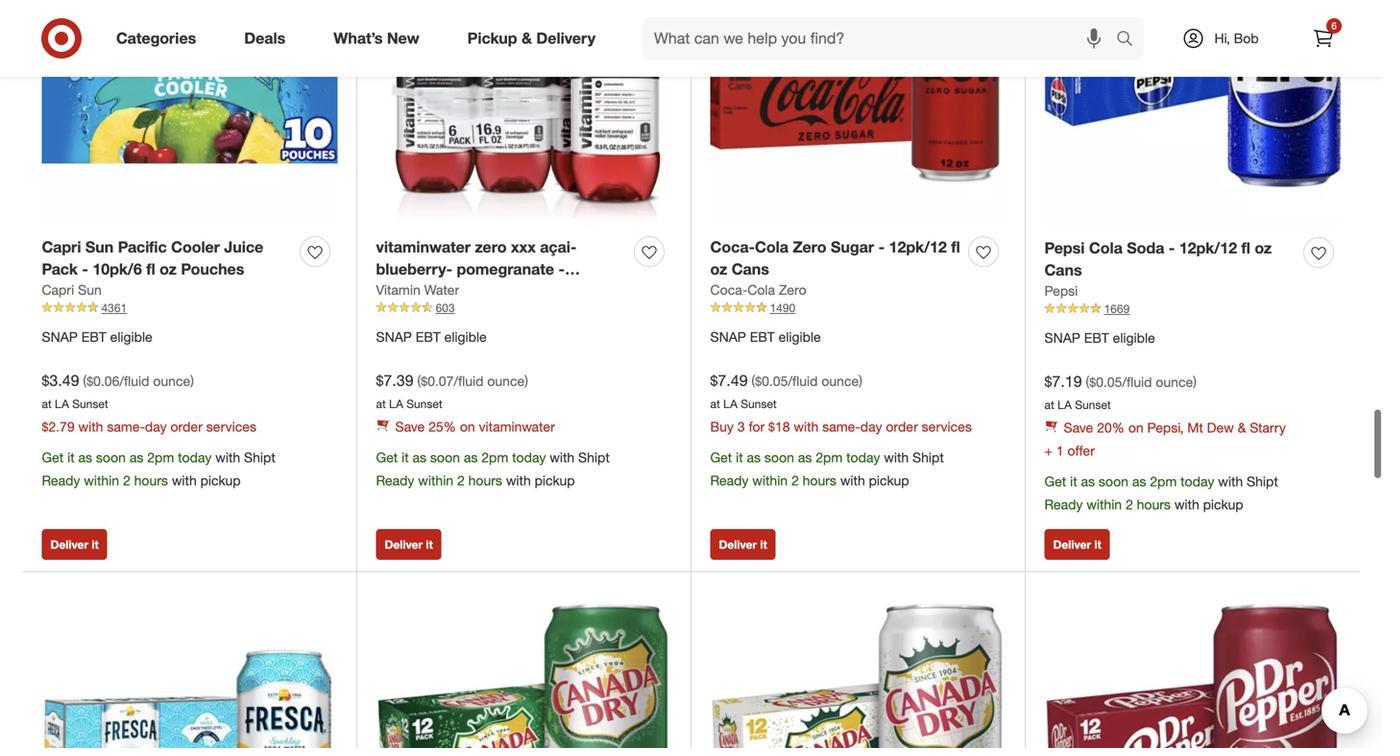 Task type: describe. For each thing, give the bounding box(es) containing it.
sun for capri sun pacific cooler juice pack - 10pk/6 fl oz pouches
[[85, 238, 114, 257]]

vitamin
[[376, 281, 421, 298]]

deals link
[[228, 17, 310, 60]]

services inside $3.49 ( $0.06 /fluid ounce ) at la sunset $2.79 with same-day order services
[[206, 419, 257, 435]]

$2.79
[[42, 419, 75, 435]]

$3.49
[[42, 371, 79, 390]]

deliver it button for $3.49
[[42, 530, 107, 560]]

$7.39
[[376, 371, 414, 390]]

capri sun pacific cooler juice pack - 10pk/6 fl oz pouches link
[[42, 237, 293, 280]]

buy
[[711, 419, 734, 435]]

eligible for $3.49
[[110, 329, 153, 345]]

snap ebt eligible for $3.49
[[42, 329, 153, 345]]

açai-
[[540, 238, 577, 257]]

/fluid for $7.39
[[454, 373, 484, 390]]

ounce for $7.19
[[1156, 374, 1194, 391]]

vitaminwater zero xxx açai- blueberry- pomegranate - 6pk/16.9 fl oz bottles
[[376, 238, 577, 301]]

capri sun
[[42, 281, 102, 298]]

vitamin water
[[376, 281, 460, 298]]

sunset for $7.49
[[741, 397, 777, 411]]

what's new link
[[317, 17, 444, 60]]

pickup & delivery link
[[451, 17, 620, 60]]

6pk/16.9
[[376, 282, 438, 301]]

$0.06
[[87, 373, 120, 390]]

cola inside coca-cola zero link
[[748, 281, 776, 298]]

oz inside capri sun pacific cooler juice pack - 10pk/6 fl oz pouches
[[160, 260, 177, 279]]

4361
[[101, 301, 127, 315]]

ebt for $7.39
[[416, 329, 441, 345]]

bob
[[1234, 30, 1259, 47]]

zero for coca-cola zero sugar - 12pk/12 fl oz cans
[[793, 238, 827, 257]]

capri sun link
[[42, 280, 102, 300]]

shipt for capri sun pacific cooler juice pack - 10pk/6 fl oz pouches
[[244, 449, 276, 466]]

ounce for $3.49
[[153, 373, 190, 390]]

( for $3.49
[[83, 373, 87, 390]]

soda
[[1127, 239, 1165, 258]]

at for $7.49
[[711, 397, 720, 411]]

sun for capri sun
[[78, 281, 102, 298]]

eligible for $7.49
[[779, 329, 821, 345]]

within for $7.49
[[753, 472, 788, 489]]

get for $7.49
[[711, 449, 732, 466]]

coca-cola zero
[[711, 281, 807, 298]]

1669 link
[[1045, 301, 1342, 318]]

$7.39 ( $0.07 /fluid ounce ) at la sunset
[[376, 371, 528, 411]]

hours for $7.39
[[469, 472, 503, 489]]

603
[[436, 301, 455, 315]]

on for pepsi,
[[1129, 420, 1144, 436]]

hi,
[[1215, 30, 1231, 47]]

$7.49
[[711, 371, 748, 390]]

ounce for $7.39
[[488, 373, 525, 390]]

vitaminwater inside vitaminwater zero xxx açai- blueberry- pomegranate - 6pk/16.9 fl oz bottles
[[376, 238, 471, 257]]

categories
[[116, 29, 196, 48]]

new
[[387, 29, 420, 48]]

today for $7.19
[[1181, 473, 1215, 490]]

within for $7.19
[[1087, 496, 1122, 513]]

at for $7.39
[[376, 397, 386, 411]]

deliver it for $7.39
[[385, 538, 433, 552]]

pickup & delivery
[[468, 29, 596, 48]]

snap for $3.49
[[42, 329, 78, 345]]

pepsi,
[[1148, 420, 1184, 436]]

get for $3.49
[[42, 449, 64, 466]]

get for $7.19
[[1045, 473, 1067, 490]]

la for $7.49
[[724, 397, 738, 411]]

soon for $7.39
[[430, 449, 460, 466]]

with inside $3.49 ( $0.06 /fluid ounce ) at la sunset $2.79 with same-day order services
[[78, 419, 103, 435]]

save 25% on vitaminwater
[[395, 419, 555, 435]]

zero
[[475, 238, 507, 257]]

on for vitaminwater
[[460, 419, 475, 435]]

2 for $7.49
[[792, 472, 799, 489]]

- inside pepsi cola soda - 12pk/12 fl oz cans
[[1169, 239, 1176, 258]]

pickup for $7.19
[[1204, 496, 1244, 513]]

coca- for coca-cola zero
[[711, 281, 748, 298]]

ready for $7.19
[[1045, 496, 1083, 513]]

) for $7.49
[[859, 373, 863, 390]]

delivery
[[537, 29, 596, 48]]

deliver it button for $7.19
[[1045, 530, 1111, 560]]

deliver it for $7.19
[[1054, 538, 1102, 552]]

oz inside coca-cola zero sugar - 12pk/12 fl oz cans
[[711, 260, 728, 279]]

/fluid for $7.49
[[788, 373, 818, 390]]

categories link
[[100, 17, 220, 60]]

pouches
[[181, 260, 244, 279]]

capri for capri sun pacific cooler juice pack - 10pk/6 fl oz pouches
[[42, 238, 81, 257]]

for
[[749, 419, 765, 435]]

vitamin water link
[[376, 280, 460, 300]]

$18
[[769, 419, 790, 435]]

offer
[[1068, 443, 1095, 460]]

$7.19
[[1045, 372, 1083, 391]]

snap for $7.49
[[711, 329, 747, 345]]

services inside $7.49 ( $0.05 /fluid ounce ) at la sunset buy 3 for $18 with same-day order services
[[922, 419, 972, 435]]

oz inside pepsi cola soda - 12pk/12 fl oz cans
[[1255, 239, 1272, 258]]

$7.19 ( $0.05 /fluid ounce ) at la sunset
[[1045, 372, 1197, 412]]

coca-cola zero link
[[711, 280, 807, 300]]

) for $7.19
[[1194, 374, 1197, 391]]

pomegranate
[[457, 260, 555, 279]]

coca- for coca-cola zero sugar - 12pk/12 fl oz cans
[[711, 238, 755, 257]]

deliver for $7.49
[[719, 538, 757, 552]]

$0.05 for $7.49
[[756, 373, 788, 390]]

6 link
[[1303, 17, 1345, 60]]

603 link
[[376, 300, 672, 317]]

6
[[1332, 20, 1337, 32]]

12pk/12 inside pepsi cola soda - 12pk/12 fl oz cans
[[1180, 239, 1238, 258]]

$0.05 for $7.19
[[1090, 374, 1123, 391]]

1 horizontal spatial vitaminwater
[[479, 419, 555, 435]]

sunset for $3.49
[[72, 397, 108, 411]]

mt
[[1188, 420, 1204, 436]]

sugar
[[831, 238, 875, 257]]

snap ebt eligible for $7.49
[[711, 329, 821, 345]]

search
[[1108, 31, 1154, 50]]

eligible for $7.19
[[1113, 330, 1156, 346]]

juice
[[224, 238, 264, 257]]

la for $7.19
[[1058, 398, 1072, 412]]

pepsi for pepsi cola soda - 12pk/12 fl oz cans
[[1045, 239, 1085, 258]]

fl inside pepsi cola soda - 12pk/12 fl oz cans
[[1242, 239, 1251, 258]]

same- inside $7.49 ( $0.05 /fluid ounce ) at la sunset buy 3 for $18 with same-day order services
[[823, 419, 861, 435]]

1669
[[1105, 302, 1130, 316]]

0 horizontal spatial &
[[522, 29, 532, 48]]

1
[[1057, 443, 1064, 460]]

cooler
[[171, 238, 220, 257]]

today for $7.39
[[512, 449, 546, 466]]

shipt for pepsi cola soda - 12pk/12 fl oz cans
[[1247, 473, 1279, 490]]

1490
[[770, 301, 796, 315]]

$0.07
[[421, 373, 454, 390]]

3
[[738, 419, 745, 435]]

at for $7.19
[[1045, 398, 1055, 412]]

2pm for $7.39
[[482, 449, 509, 466]]

soon for $3.49
[[96, 449, 126, 466]]

deals
[[244, 29, 286, 48]]

fl inside vitaminwater zero xxx açai- blueberry- pomegranate - 6pk/16.9 fl oz bottles
[[443, 282, 452, 301]]

order inside $7.49 ( $0.05 /fluid ounce ) at la sunset buy 3 for $18 with same-day order services
[[886, 419, 918, 435]]

2 for $7.19
[[1126, 496, 1134, 513]]



Task type: locate. For each thing, give the bounding box(es) containing it.
1 vertical spatial vitaminwater
[[479, 419, 555, 435]]

1 pepsi from the top
[[1045, 239, 1085, 258]]

2 order from the left
[[886, 419, 918, 435]]

canada dry ginger ale soda - 12pk/12 fl oz cans image
[[376, 592, 672, 749], [376, 592, 672, 749]]

0 vertical spatial sun
[[85, 238, 114, 257]]

at inside $7.39 ( $0.07 /fluid ounce ) at la sunset
[[376, 397, 386, 411]]

4 deliver it from the left
[[1054, 538, 1102, 552]]

as
[[78, 449, 92, 466], [130, 449, 144, 466], [413, 449, 427, 466], [464, 449, 478, 466], [747, 449, 761, 466], [798, 449, 812, 466], [1082, 473, 1096, 490], [1133, 473, 1147, 490]]

oz down pacific
[[160, 260, 177, 279]]

& right dew
[[1238, 420, 1247, 436]]

eligible down 1490
[[779, 329, 821, 345]]

within down $3.49 ( $0.06 /fluid ounce ) at la sunset $2.79 with same-day order services
[[84, 472, 119, 489]]

xxx
[[511, 238, 536, 257]]

cola for oz
[[755, 238, 789, 257]]

sunset down the $0.06 on the left of page
[[72, 397, 108, 411]]

pickup
[[200, 472, 241, 489], [535, 472, 575, 489], [869, 472, 910, 489], [1204, 496, 1244, 513]]

cola for cans
[[1090, 239, 1123, 258]]

day inside $3.49 ( $0.06 /fluid ounce ) at la sunset $2.79 with same-day order services
[[145, 419, 167, 435]]

get it as soon as 2pm today with shipt ready within 2 hours with pickup down $3.49 ( $0.06 /fluid ounce ) at la sunset $2.79 with same-day order services
[[42, 449, 276, 489]]

2pm down save 25% on vitaminwater
[[482, 449, 509, 466]]

deliver for $3.49
[[50, 538, 88, 552]]

today down mt at the right
[[1181, 473, 1215, 490]]

get down 1
[[1045, 473, 1067, 490]]

1 deliver it from the left
[[50, 538, 99, 552]]

snap up $7.19
[[1045, 330, 1081, 346]]

sunset
[[72, 397, 108, 411], [407, 397, 443, 411], [741, 397, 777, 411], [1076, 398, 1112, 412]]

2 day from the left
[[861, 419, 883, 435]]

deliver it button for $7.49
[[711, 530, 776, 560]]

snap up $7.49
[[711, 329, 747, 345]]

ounce inside $7.49 ( $0.05 /fluid ounce ) at la sunset buy 3 for $18 with same-day order services
[[822, 373, 859, 390]]

( right $7.49
[[752, 373, 756, 390]]

snap for $7.39
[[376, 329, 412, 345]]

0 vertical spatial capri
[[42, 238, 81, 257]]

capri up pack
[[42, 238, 81, 257]]

/fluid right $3.49
[[120, 373, 149, 390]]

+ 1 offer
[[1045, 443, 1095, 460]]

2pm for $3.49
[[147, 449, 174, 466]]

capri sun pacific cooler juice pack - 10pk/6 fl oz pouches image
[[42, 0, 338, 225], [42, 0, 338, 225]]

shipt for coca-cola zero sugar - 12pk/12 fl oz cans
[[913, 449, 944, 466]]

deliver for $7.39
[[385, 538, 423, 552]]

&
[[522, 29, 532, 48], [1238, 420, 1247, 436]]

12pk/12 inside coca-cola zero sugar - 12pk/12 fl oz cans
[[889, 238, 947, 257]]

coca- up coca-cola zero
[[711, 238, 755, 257]]

2 for $3.49
[[123, 472, 130, 489]]

hours for $7.49
[[803, 472, 837, 489]]

) down the 4361 link
[[190, 373, 194, 390]]

ebt down 4361
[[81, 329, 106, 345]]

0 vertical spatial zero
[[793, 238, 827, 257]]

eligible down 4361
[[110, 329, 153, 345]]

same- inside $3.49 ( $0.06 /fluid ounce ) at la sunset $2.79 with same-day order services
[[107, 419, 145, 435]]

( inside $7.49 ( $0.05 /fluid ounce ) at la sunset buy 3 for $18 with same-day order services
[[752, 373, 756, 390]]

on
[[460, 419, 475, 435], [1129, 420, 1144, 436]]

snap
[[42, 329, 78, 345], [376, 329, 412, 345], [711, 329, 747, 345], [1045, 330, 1081, 346]]

2 capri from the top
[[42, 281, 74, 298]]

2 coca- from the top
[[711, 281, 748, 298]]

2
[[123, 472, 130, 489], [457, 472, 465, 489], [792, 472, 799, 489], [1126, 496, 1134, 513]]

shipt
[[244, 449, 276, 466], [579, 449, 610, 466], [913, 449, 944, 466], [1247, 473, 1279, 490]]

services
[[206, 419, 257, 435], [922, 419, 972, 435]]

at inside $7.49 ( $0.05 /fluid ounce ) at la sunset buy 3 for $18 with same-day order services
[[711, 397, 720, 411]]

0 horizontal spatial on
[[460, 419, 475, 435]]

4 deliver it button from the left
[[1045, 530, 1111, 560]]

) inside $7.39 ( $0.07 /fluid ounce ) at la sunset
[[525, 373, 528, 390]]

sunset inside $7.49 ( $0.05 /fluid ounce ) at la sunset buy 3 for $18 with same-day order services
[[741, 397, 777, 411]]

/fluid for $7.19
[[1123, 374, 1153, 391]]

get down the $7.39
[[376, 449, 398, 466]]

/fluid inside $7.49 ( $0.05 /fluid ounce ) at la sunset buy 3 for $18 with same-day order services
[[788, 373, 818, 390]]

/fluid inside $7.39 ( $0.07 /fluid ounce ) at la sunset
[[454, 373, 484, 390]]

1 same- from the left
[[107, 419, 145, 435]]

la for $7.39
[[389, 397, 403, 411]]

pepsi cola soda - 12pk/12 fl oz cans link
[[1045, 238, 1297, 281]]

$7.49 ( $0.05 /fluid ounce ) at la sunset buy 3 for $18 with same-day order services
[[711, 371, 972, 435]]

ebt down 1490
[[750, 329, 775, 345]]

(
[[83, 373, 87, 390], [417, 373, 421, 390], [752, 373, 756, 390], [1086, 374, 1090, 391]]

/fluid inside $3.49 ( $0.06 /fluid ounce ) at la sunset $2.79 with same-day order services
[[120, 373, 149, 390]]

3 deliver it from the left
[[719, 538, 768, 552]]

sun up 4361
[[78, 281, 102, 298]]

0 vertical spatial &
[[522, 29, 532, 48]]

ready for $7.49
[[711, 472, 749, 489]]

/fluid for $3.49
[[120, 373, 149, 390]]

2 for $7.39
[[457, 472, 465, 489]]

day
[[145, 419, 167, 435], [861, 419, 883, 435]]

hours down save 25% on vitaminwater
[[469, 472, 503, 489]]

water
[[424, 281, 460, 298]]

cola up 1490
[[748, 281, 776, 298]]

pepsi cola soda - 12pk/12 fl oz cans
[[1045, 239, 1272, 280]]

2pm down $7.49 ( $0.05 /fluid ounce ) at la sunset buy 3 for $18 with same-day order services
[[816, 449, 843, 466]]

snap ebt eligible down '1669'
[[1045, 330, 1156, 346]]

capri down pack
[[42, 281, 74, 298]]

0 horizontal spatial services
[[206, 419, 257, 435]]

0 vertical spatial coca-
[[711, 238, 755, 257]]

1 capri from the top
[[42, 238, 81, 257]]

1 services from the left
[[206, 419, 257, 435]]

0 horizontal spatial vitaminwater
[[376, 238, 471, 257]]

same- right $18
[[823, 419, 861, 435]]

zero for coca-cola zero
[[779, 281, 807, 298]]

capri inside capri sun pacific cooler juice pack - 10pk/6 fl oz pouches
[[42, 238, 81, 257]]

pickup for $7.49
[[869, 472, 910, 489]]

within
[[84, 472, 119, 489], [418, 472, 454, 489], [753, 472, 788, 489], [1087, 496, 1122, 513]]

save for save 25% on vitaminwater
[[395, 419, 425, 435]]

1 horizontal spatial $0.05
[[1090, 374, 1123, 391]]

pack
[[42, 260, 78, 279]]

coca-cola zero sugar - 12pk/12 fl oz cans
[[711, 238, 961, 279]]

snap ebt eligible down 1490
[[711, 329, 821, 345]]

2 deliver it button from the left
[[376, 530, 442, 560]]

ounce up save 25% on vitaminwater
[[488, 373, 525, 390]]

cola up coca-cola zero
[[755, 238, 789, 257]]

get it as soon as 2pm today with shipt ready within 2 hours with pickup down $18
[[711, 449, 944, 489]]

on right 20%
[[1129, 420, 1144, 436]]

soon for $7.19
[[1099, 473, 1129, 490]]

today for $3.49
[[178, 449, 212, 466]]

2pm
[[147, 449, 174, 466], [482, 449, 509, 466], [816, 449, 843, 466], [1151, 473, 1177, 490]]

soon down $18
[[765, 449, 795, 466]]

within down $18
[[753, 472, 788, 489]]

sunset for $7.39
[[407, 397, 443, 411]]

3 deliver it button from the left
[[711, 530, 776, 560]]

ounce up save 20% on pepsi, mt dew & starry
[[1156, 374, 1194, 391]]

capri
[[42, 238, 81, 257], [42, 281, 74, 298]]

la inside $7.49 ( $0.05 /fluid ounce ) at la sunset buy 3 for $18 with same-day order services
[[724, 397, 738, 411]]

ebt down 603
[[416, 329, 441, 345]]

sunset inside $7.39 ( $0.07 /fluid ounce ) at la sunset
[[407, 397, 443, 411]]

0 horizontal spatial same-
[[107, 419, 145, 435]]

)
[[190, 373, 194, 390], [525, 373, 528, 390], [859, 373, 863, 390], [1194, 374, 1197, 391]]

snap ebt eligible down 603
[[376, 329, 487, 345]]

save left 25%
[[395, 419, 425, 435]]

deliver for $7.19
[[1054, 538, 1092, 552]]

ebt for $7.49
[[750, 329, 775, 345]]

sun
[[85, 238, 114, 257], [78, 281, 102, 298]]

snap ebt eligible for $7.39
[[376, 329, 487, 345]]

at inside '$7.19 ( $0.05 /fluid ounce ) at la sunset'
[[1045, 398, 1055, 412]]

0 horizontal spatial cans
[[732, 260, 770, 279]]

12pk/12 right soda in the top right of the page
[[1180, 239, 1238, 258]]

ready
[[42, 472, 80, 489], [376, 472, 415, 489], [711, 472, 749, 489], [1045, 496, 1083, 513]]

get it as soon as 2pm today with shipt ready within 2 hours with pickup for $7.39
[[376, 449, 610, 489]]

deliver
[[50, 538, 88, 552], [385, 538, 423, 552], [719, 538, 757, 552], [1054, 538, 1092, 552]]

1 horizontal spatial services
[[922, 419, 972, 435]]

soon down 20%
[[1099, 473, 1129, 490]]

& right pickup
[[522, 29, 532, 48]]

eligible
[[110, 329, 153, 345], [445, 329, 487, 345], [779, 329, 821, 345], [1113, 330, 1156, 346]]

capri sun pacific cooler juice pack - 10pk/6 fl oz pouches
[[42, 238, 264, 279]]

1490 link
[[711, 300, 1007, 317]]

2pm for $7.49
[[816, 449, 843, 466]]

sunset for $7.19
[[1076, 398, 1112, 412]]

25%
[[429, 419, 456, 435]]

1 vertical spatial capri
[[42, 281, 74, 298]]

day inside $7.49 ( $0.05 /fluid ounce ) at la sunset buy 3 for $18 with same-day order services
[[861, 419, 883, 435]]

snap for $7.19
[[1045, 330, 1081, 346]]

capri for capri sun
[[42, 281, 74, 298]]

1 order from the left
[[171, 419, 203, 435]]

) for $3.49
[[190, 373, 194, 390]]

2 deliver from the left
[[385, 538, 423, 552]]

sunset inside '$7.19 ( $0.05 /fluid ounce ) at la sunset'
[[1076, 398, 1112, 412]]

search button
[[1108, 17, 1154, 63]]

today for $7.49
[[847, 449, 881, 466]]

cola inside pepsi cola soda - 12pk/12 fl oz cans
[[1090, 239, 1123, 258]]

1 vertical spatial sun
[[78, 281, 102, 298]]

- down açai-
[[559, 260, 565, 279]]

/fluid inside '$7.19 ( $0.05 /fluid ounce ) at la sunset'
[[1123, 374, 1153, 391]]

get
[[42, 449, 64, 466], [376, 449, 398, 466], [711, 449, 732, 466], [1045, 473, 1067, 490]]

sun inside capri sun pacific cooler juice pack - 10pk/6 fl oz pouches
[[85, 238, 114, 257]]

0 horizontal spatial order
[[171, 419, 203, 435]]

today down $3.49 ( $0.06 /fluid ounce ) at la sunset $2.79 with same-day order services
[[178, 449, 212, 466]]

blueberry-
[[376, 260, 453, 279]]

la inside $7.39 ( $0.07 /fluid ounce ) at la sunset
[[389, 397, 403, 411]]

) inside '$7.19 ( $0.05 /fluid ounce ) at la sunset'
[[1194, 374, 1197, 391]]

what's
[[334, 29, 383, 48]]

la down $3.49
[[55, 397, 69, 411]]

0 horizontal spatial day
[[145, 419, 167, 435]]

soon down $3.49 ( $0.06 /fluid ounce ) at la sunset $2.79 with same-day order services
[[96, 449, 126, 466]]

get it as soon as 2pm today with shipt ready within 2 hours with pickup for $7.19
[[1045, 473, 1279, 513]]

get for $7.39
[[376, 449, 398, 466]]

0 horizontal spatial save
[[395, 419, 425, 435]]

vitaminwater up the blueberry-
[[376, 238, 471, 257]]

ounce down the 1490 link
[[822, 373, 859, 390]]

- up capri sun
[[82, 260, 88, 279]]

pepsi up $7.19
[[1045, 282, 1078, 299]]

hours
[[134, 472, 168, 489], [469, 472, 503, 489], [803, 472, 837, 489], [1137, 496, 1171, 513]]

on right 25%
[[460, 419, 475, 435]]

dew
[[1208, 420, 1235, 436]]

3 deliver from the left
[[719, 538, 757, 552]]

vitaminwater zero xxx açai- blueberry- pomegranate - 6pk/16.9 fl oz bottles image
[[376, 0, 672, 225], [376, 0, 672, 225]]

deliver it button
[[42, 530, 107, 560], [376, 530, 442, 560], [711, 530, 776, 560], [1045, 530, 1111, 560]]

deliver it for $7.49
[[719, 538, 768, 552]]

vitaminwater down $7.39 ( $0.07 /fluid ounce ) at la sunset
[[479, 419, 555, 435]]

2 deliver it from the left
[[385, 538, 433, 552]]

( for $7.49
[[752, 373, 756, 390]]

cola inside coca-cola zero sugar - 12pk/12 fl oz cans
[[755, 238, 789, 257]]

hours down pepsi,
[[1137, 496, 1171, 513]]

pepsi inside pepsi cola soda - 12pk/12 fl oz cans
[[1045, 239, 1085, 258]]

/fluid up $18
[[788, 373, 818, 390]]

1 horizontal spatial 12pk/12
[[1180, 239, 1238, 258]]

$3.49 ( $0.06 /fluid ounce ) at la sunset $2.79 with same-day order services
[[42, 371, 257, 435]]

ebt for $3.49
[[81, 329, 106, 345]]

within for $3.49
[[84, 472, 119, 489]]

snap ebt eligible down 4361
[[42, 329, 153, 345]]

what's new
[[334, 29, 420, 48]]

save
[[395, 419, 425, 435], [1064, 420, 1094, 436]]

cans inside pepsi cola soda - 12pk/12 fl oz cans
[[1045, 261, 1083, 280]]

10pk/6
[[93, 260, 142, 279]]

coca-cola zero sugar - 12pk/12 fl oz cans image
[[711, 0, 1007, 225], [711, 0, 1007, 225]]

pickup
[[468, 29, 518, 48]]

snap up $3.49
[[42, 329, 78, 345]]

at down $7.19
[[1045, 398, 1055, 412]]

12pk/12
[[889, 238, 947, 257], [1180, 239, 1238, 258]]

fl inside coca-cola zero sugar - 12pk/12 fl oz cans
[[952, 238, 961, 257]]

order inside $3.49 ( $0.06 /fluid ounce ) at la sunset $2.79 with same-day order services
[[171, 419, 203, 435]]

oz right 603
[[456, 282, 473, 301]]

- inside vitaminwater zero xxx açai- blueberry- pomegranate - 6pk/16.9 fl oz bottles
[[559, 260, 565, 279]]

2 same- from the left
[[823, 419, 861, 435]]

4 deliver from the left
[[1054, 538, 1092, 552]]

ebt down '1669'
[[1085, 330, 1110, 346]]

eligible down 603
[[445, 329, 487, 345]]

( for $7.39
[[417, 373, 421, 390]]

1 vertical spatial zero
[[779, 281, 807, 298]]

same- down the $0.06 on the left of page
[[107, 419, 145, 435]]

get it as soon as 2pm today with shipt ready within 2 hours with pickup
[[42, 449, 276, 489], [376, 449, 610, 489], [711, 449, 944, 489], [1045, 473, 1279, 513]]

hours for $3.49
[[134, 472, 168, 489]]

snap ebt eligible
[[42, 329, 153, 345], [376, 329, 487, 345], [711, 329, 821, 345], [1045, 330, 1156, 346]]

cola left soda in the top right of the page
[[1090, 239, 1123, 258]]

cans up coca-cola zero
[[732, 260, 770, 279]]

ready for $7.39
[[376, 472, 415, 489]]

2pm down $3.49 ( $0.06 /fluid ounce ) at la sunset $2.79 with same-day order services
[[147, 449, 174, 466]]

save up offer
[[1064, 420, 1094, 436]]

la for $3.49
[[55, 397, 69, 411]]

sun inside 'link'
[[78, 281, 102, 298]]

snap ebt eligible for $7.19
[[1045, 330, 1156, 346]]

0 horizontal spatial $0.05
[[756, 373, 788, 390]]

eligible for $7.39
[[445, 329, 487, 345]]

coca- inside coca-cola zero sugar - 12pk/12 fl oz cans
[[711, 238, 755, 257]]

pepsi for pepsi
[[1045, 282, 1078, 299]]

2pm down pepsi,
[[1151, 473, 1177, 490]]

4361 link
[[42, 300, 338, 317]]

with
[[78, 419, 103, 435], [794, 419, 819, 435], [215, 449, 240, 466], [550, 449, 575, 466], [884, 449, 909, 466], [172, 472, 197, 489], [506, 472, 531, 489], [841, 472, 866, 489], [1219, 473, 1244, 490], [1175, 496, 1200, 513]]

- inside coca-cola zero sugar - 12pk/12 fl oz cans
[[879, 238, 885, 257]]

0 vertical spatial vitaminwater
[[376, 238, 471, 257]]

la
[[55, 397, 69, 411], [389, 397, 403, 411], [724, 397, 738, 411], [1058, 398, 1072, 412]]

) inside $3.49 ( $0.06 /fluid ounce ) at la sunset $2.79 with same-day order services
[[190, 373, 194, 390]]

( right $3.49
[[83, 373, 87, 390]]

+
[[1045, 443, 1053, 460]]

$0.05
[[756, 373, 788, 390], [1090, 374, 1123, 391]]

( right $7.19
[[1086, 374, 1090, 391]]

1 horizontal spatial on
[[1129, 420, 1144, 436]]

( inside $3.49 ( $0.06 /fluid ounce ) at la sunset $2.79 with same-day order services
[[83, 373, 87, 390]]

1 horizontal spatial same-
[[823, 419, 861, 435]]

cans inside coca-cola zero sugar - 12pk/12 fl oz cans
[[732, 260, 770, 279]]

1 vertical spatial &
[[1238, 420, 1247, 436]]

zero up 1490
[[779, 281, 807, 298]]

- right sugar
[[879, 238, 885, 257]]

order
[[171, 419, 203, 435], [886, 419, 918, 435]]

) down the 1490 link
[[859, 373, 863, 390]]

today down $7.49 ( $0.05 /fluid ounce ) at la sunset buy 3 for $18 with same-day order services
[[847, 449, 881, 466]]

pepsi up pepsi link
[[1045, 239, 1085, 258]]

1 horizontal spatial &
[[1238, 420, 1247, 436]]

0 vertical spatial pepsi
[[1045, 239, 1085, 258]]

hours for $7.19
[[1137, 496, 1171, 513]]

hours down $7.49 ( $0.05 /fluid ounce ) at la sunset buy 3 for $18 with same-day order services
[[803, 472, 837, 489]]

with inside $7.49 ( $0.05 /fluid ounce ) at la sunset buy 3 for $18 with same-day order services
[[794, 419, 819, 435]]

ounce inside '$7.19 ( $0.05 /fluid ounce ) at la sunset'
[[1156, 374, 1194, 391]]

soon down 25%
[[430, 449, 460, 466]]

fresca original citrus - 12pk/12 fl oz cans image
[[42, 592, 338, 749], [42, 592, 338, 749]]

coca-
[[711, 238, 755, 257], [711, 281, 748, 298]]

) up mt at the right
[[1194, 374, 1197, 391]]

1 vertical spatial coca-
[[711, 281, 748, 298]]

$0.05 inside $7.49 ( $0.05 /fluid ounce ) at la sunset buy 3 for $18 with same-day order services
[[756, 373, 788, 390]]

pickup for $3.49
[[200, 472, 241, 489]]

oz inside vitaminwater zero xxx açai- blueberry- pomegranate - 6pk/16.9 fl oz bottles
[[456, 282, 473, 301]]

at for $3.49
[[42, 397, 52, 411]]

get it as soon as 2pm today with shipt ready within 2 hours with pickup for $3.49
[[42, 449, 276, 489]]

within down 25%
[[418, 472, 454, 489]]

shipt for vitaminwater zero xxx açai- blueberry- pomegranate - 6pk/16.9 fl oz bottles
[[579, 449, 610, 466]]

bottles
[[477, 282, 530, 301]]

2 pepsi from the top
[[1045, 282, 1078, 299]]

1 vertical spatial pepsi
[[1045, 282, 1078, 299]]

coca- up $7.49
[[711, 281, 748, 298]]

deliver it button for $7.39
[[376, 530, 442, 560]]

1 horizontal spatial cans
[[1045, 261, 1083, 280]]

vitaminwater
[[376, 238, 471, 257], [479, 419, 555, 435]]

deliver it
[[50, 538, 99, 552], [385, 538, 433, 552], [719, 538, 768, 552], [1054, 538, 1102, 552]]

vitaminwater zero xxx açai- blueberry- pomegranate - 6pk/16.9 fl oz bottles link
[[376, 237, 627, 301]]

20%
[[1098, 420, 1125, 436]]

$0.05 inside '$7.19 ( $0.05 /fluid ounce ) at la sunset'
[[1090, 374, 1123, 391]]

1 horizontal spatial order
[[886, 419, 918, 435]]

ounce inside $3.49 ( $0.06 /fluid ounce ) at la sunset $2.79 with same-day order services
[[153, 373, 190, 390]]

2pm for $7.19
[[1151, 473, 1177, 490]]

get down '$2.79' on the bottom
[[42, 449, 64, 466]]

pepsi
[[1045, 239, 1085, 258], [1045, 282, 1078, 299]]

sunset up for
[[741, 397, 777, 411]]

1 day from the left
[[145, 419, 167, 435]]

at down the $7.39
[[376, 397, 386, 411]]

- right soda in the top right of the page
[[1169, 239, 1176, 258]]

( right the $7.39
[[417, 373, 421, 390]]

sunset down the $0.07
[[407, 397, 443, 411]]

cola
[[755, 238, 789, 257], [1090, 239, 1123, 258], [748, 281, 776, 298]]

ounce right the $0.06 on the left of page
[[153, 373, 190, 390]]

soon for $7.49
[[765, 449, 795, 466]]

capri inside 'link'
[[42, 281, 74, 298]]

fl inside capri sun pacific cooler juice pack - 10pk/6 fl oz pouches
[[146, 260, 155, 279]]

today down save 25% on vitaminwater
[[512, 449, 546, 466]]

at up '$2.79' on the bottom
[[42, 397, 52, 411]]

1 deliver from the left
[[50, 538, 88, 552]]

) inside $7.49 ( $0.05 /fluid ounce ) at la sunset buy 3 for $18 with same-day order services
[[859, 373, 863, 390]]

save for save 20% on pepsi, mt dew & starry
[[1064, 420, 1094, 436]]

dr pepper soda - 12pk/12 fl oz cans image
[[1045, 592, 1342, 749], [1045, 592, 1342, 749]]

pepsi cola soda - 12pk/12 fl oz cans image
[[1045, 0, 1342, 226], [1045, 0, 1342, 226]]

/fluid up 20%
[[1123, 374, 1153, 391]]

within down offer
[[1087, 496, 1122, 513]]

oz up 1669 link
[[1255, 239, 1272, 258]]

0 horizontal spatial 12pk/12
[[889, 238, 947, 257]]

la down the $7.39
[[389, 397, 403, 411]]

at inside $3.49 ( $0.06 /fluid ounce ) at la sunset $2.79 with same-day order services
[[42, 397, 52, 411]]

coca-cola zero sugar - 12pk/12 fl oz cans link
[[711, 237, 961, 280]]

eligible down '1669'
[[1113, 330, 1156, 346]]

$0.05 right $7.19
[[1090, 374, 1123, 391]]

within for $7.39
[[418, 472, 454, 489]]

it
[[67, 449, 75, 466], [402, 449, 409, 466], [736, 449, 743, 466], [1071, 473, 1078, 490], [92, 538, 99, 552], [426, 538, 433, 552], [760, 538, 768, 552], [1095, 538, 1102, 552]]

canada dry zero sugar ginger ale soda - 12pk/12 fl oz cans image
[[711, 592, 1007, 749], [711, 592, 1007, 749]]

pacific
[[118, 238, 167, 257]]

2 services from the left
[[922, 419, 972, 435]]

) up save 25% on vitaminwater
[[525, 373, 528, 390]]

get it as soon as 2pm today with shipt ready within 2 hours with pickup down pepsi,
[[1045, 473, 1279, 513]]

at
[[42, 397, 52, 411], [376, 397, 386, 411], [711, 397, 720, 411], [1045, 398, 1055, 412]]

sunset inside $3.49 ( $0.06 /fluid ounce ) at la sunset $2.79 with same-day order services
[[72, 397, 108, 411]]

la down $7.49
[[724, 397, 738, 411]]

1 horizontal spatial day
[[861, 419, 883, 435]]

- inside capri sun pacific cooler juice pack - 10pk/6 fl oz pouches
[[82, 260, 88, 279]]

la inside $3.49 ( $0.06 /fluid ounce ) at la sunset $2.79 with same-day order services
[[55, 397, 69, 411]]

zero inside coca-cola zero sugar - 12pk/12 fl oz cans
[[793, 238, 827, 257]]

save 20% on pepsi, mt dew & starry
[[1064, 420, 1287, 436]]

sunset up 20%
[[1076, 398, 1112, 412]]

la inside '$7.19 ( $0.05 /fluid ounce ) at la sunset'
[[1058, 398, 1072, 412]]

starry
[[1251, 420, 1287, 436]]

1 horizontal spatial save
[[1064, 420, 1094, 436]]

12pk/12 right sugar
[[889, 238, 947, 257]]

deliver it for $3.49
[[50, 538, 99, 552]]

ounce for $7.49
[[822, 373, 859, 390]]

ounce inside $7.39 ( $0.07 /fluid ounce ) at la sunset
[[488, 373, 525, 390]]

1 deliver it button from the left
[[42, 530, 107, 560]]

get it as soon as 2pm today with shipt ready within 2 hours with pickup down save 25% on vitaminwater
[[376, 449, 610, 489]]

hours down $3.49 ( $0.06 /fluid ounce ) at la sunset $2.79 with same-day order services
[[134, 472, 168, 489]]

1 coca- from the top
[[711, 238, 755, 257]]

ounce
[[153, 373, 190, 390], [488, 373, 525, 390], [822, 373, 859, 390], [1156, 374, 1194, 391]]

cans up pepsi link
[[1045, 261, 1083, 280]]

( inside '$7.19 ( $0.05 /fluid ounce ) at la sunset'
[[1086, 374, 1090, 391]]

hi, bob
[[1215, 30, 1259, 47]]

) for $7.39
[[525, 373, 528, 390]]

What can we help you find? suggestions appear below search field
[[643, 17, 1121, 60]]

( for $7.19
[[1086, 374, 1090, 391]]

ebt for $7.19
[[1085, 330, 1110, 346]]

( inside $7.39 ( $0.07 /fluid ounce ) at la sunset
[[417, 373, 421, 390]]

pepsi link
[[1045, 281, 1078, 301]]



Task type: vqa. For each thing, say whether or not it's contained in the screenshot.
Buy
yes



